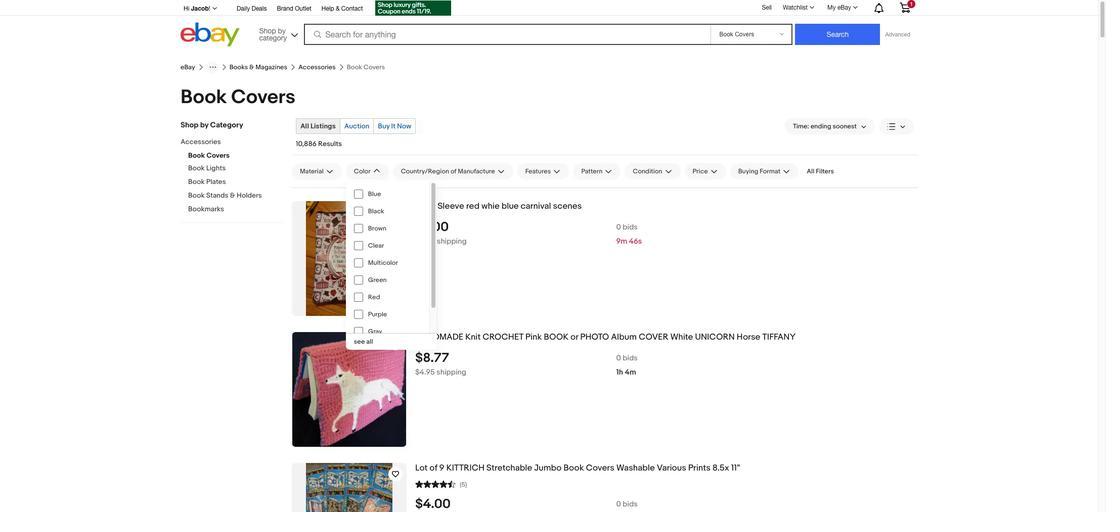 Task type: describe. For each thing, give the bounding box(es) containing it.
0 vertical spatial accessories link
[[298, 63, 336, 71]]

ebay inside account navigation
[[838, 4, 851, 11]]

book sleeve red whie blue carnival scenes
[[415, 201, 582, 211]]

1h
[[616, 368, 623, 377]]

red
[[368, 293, 380, 301]]

book up bookmarks
[[188, 191, 205, 200]]

results
[[318, 140, 342, 148]]

9m 46s
[[616, 237, 642, 246]]

book up by
[[181, 85, 227, 109]]

sell link
[[757, 4, 776, 11]]

book sleeve red whie blue carnival scenes image
[[306, 201, 392, 316]]

gray link
[[346, 323, 429, 340]]

1h 4m
[[616, 368, 636, 377]]

account navigation
[[181, 0, 918, 17]]

accessories book covers book lights book plates book stands & holders bookmarks
[[181, 138, 262, 213]]

brand
[[277, 5, 293, 12]]

advanced
[[885, 31, 910, 37]]

books & magazines link
[[229, 63, 287, 71]]

lot of 9 kittrich stretchable jumbo book covers washable various prints 8.5x 11" image
[[306, 463, 392, 512]]

1 vertical spatial accessories link
[[181, 138, 277, 147]]

tap to watch item - handmade knit crochet pink book or photo album cover white unicorn horse tiffany image
[[388, 336, 403, 351]]

help
[[322, 5, 334, 12]]

my
[[828, 4, 836, 11]]

get the coupon image
[[375, 1, 451, 16]]

10,886 results
[[296, 140, 342, 148]]

book left lights
[[188, 164, 205, 172]]

now
[[397, 122, 411, 131]]

book covers
[[181, 85, 295, 109]]

lot of 9 kittrich stretchable jumbo book covers washable various prints 8.5x 11" link
[[415, 463, 918, 474]]

or
[[571, 332, 578, 342]]

all for all listings
[[300, 122, 309, 131]]

blue
[[502, 201, 519, 211]]

stretchable
[[486, 463, 532, 473]]

holders
[[237, 191, 262, 200]]

46s
[[629, 237, 642, 246]]

handmade knit crochet pink book or photo album cover white unicorn horse tiffany link
[[415, 332, 918, 343]]

sleeve
[[438, 201, 464, 211]]

multicolor
[[368, 259, 398, 267]]

handmade knit crochet pink book or photo album cover white unicorn horse tiffany image
[[293, 332, 406, 447]]

help & contact link
[[322, 4, 363, 15]]

none submit inside banner
[[795, 24, 880, 45]]

& for contact
[[336, 5, 340, 12]]

your shopping cart contains 1 item image
[[899, 3, 911, 13]]

accessories for accessories book covers book lights book plates book stands & holders bookmarks
[[181, 138, 221, 146]]

book plates link
[[188, 178, 284, 187]]

(5)
[[460, 481, 467, 489]]

0 for 0 bids $6.00 shipping
[[616, 222, 621, 232]]

shop by category
[[181, 120, 243, 130]]

purple link
[[346, 306, 429, 323]]

all listings link
[[296, 119, 340, 134]]

ebay link
[[181, 63, 195, 71]]

shipping for $6.00
[[437, 237, 467, 246]]

watchlist link
[[777, 2, 819, 14]]

shipping for $4.95
[[437, 368, 466, 377]]

books & magazines
[[229, 63, 287, 71]]

all
[[366, 338, 373, 346]]

knit
[[465, 332, 481, 342]]

all filters
[[807, 167, 834, 176]]

pink
[[525, 332, 542, 342]]

0 bids
[[616, 500, 638, 509]]

see all
[[354, 338, 373, 346]]

clear
[[368, 242, 384, 250]]

book
[[544, 332, 569, 342]]

kittrich
[[446, 463, 485, 473]]

shop
[[181, 120, 198, 130]]

prints
[[688, 463, 711, 473]]

color button
[[346, 163, 389, 180]]

black link
[[346, 203, 429, 220]]

books
[[229, 63, 248, 71]]

jumbo
[[534, 463, 562, 473]]

purple
[[368, 311, 387, 319]]

brand outlet
[[277, 5, 311, 12]]

1 vertical spatial ebay
[[181, 63, 195, 71]]

blue link
[[346, 186, 429, 203]]

brand outlet link
[[277, 4, 311, 15]]

0 for 0 bids $4.95 shipping
[[616, 353, 621, 363]]

0 for 0 bids
[[616, 500, 621, 509]]

book lights link
[[188, 164, 284, 173]]

buy
[[378, 122, 390, 131]]

bids for 0 bids
[[623, 500, 638, 509]]

see all button
[[346, 334, 437, 350]]

book up $9.00
[[415, 201, 436, 211]]

daily deals
[[237, 5, 267, 12]]

red
[[466, 201, 480, 211]]

book down 'shop'
[[188, 151, 205, 160]]

stands
[[206, 191, 228, 200]]

by
[[200, 120, 208, 130]]

scenes
[[553, 201, 582, 211]]

tiffany
[[762, 332, 796, 342]]

& inside accessories book covers book lights book plates book stands & holders bookmarks
[[230, 191, 235, 200]]

tap to watch item - lot of 9 kittrich stretchable jumbo book covers washable various prints 8.5x 11" image
[[388, 467, 403, 482]]

auction
[[344, 122, 369, 131]]



Task type: vqa. For each thing, say whether or not it's contained in the screenshot.
see
yes



Task type: locate. For each thing, give the bounding box(es) containing it.
0 vertical spatial all
[[300, 122, 309, 131]]

all listings
[[300, 122, 336, 131]]

0 horizontal spatial all
[[300, 122, 309, 131]]

bids up the 9m 46s
[[623, 222, 638, 232]]

2 vertical spatial covers
[[586, 463, 615, 473]]

1 vertical spatial shipping
[[437, 368, 466, 377]]

2 shipping from the top
[[437, 368, 466, 377]]

covers inside accessories book covers book lights book plates book stands & holders bookmarks
[[206, 151, 230, 160]]

0 vertical spatial ebay
[[838, 4, 851, 11]]

covers left washable
[[586, 463, 615, 473]]

1 vertical spatial &
[[249, 63, 254, 71]]

accessories inside accessories book covers book lights book plates book stands & holders bookmarks
[[181, 138, 221, 146]]

1 vertical spatial accessories
[[181, 138, 221, 146]]

1 horizontal spatial &
[[249, 63, 254, 71]]

0 up 9m
[[616, 222, 621, 232]]

2 vertical spatial 0
[[616, 500, 621, 509]]

brown link
[[346, 220, 429, 237]]

0 horizontal spatial ebay
[[181, 63, 195, 71]]

0 inside 0 bids $4.95 shipping
[[616, 353, 621, 363]]

listings
[[311, 122, 336, 131]]

0 down washable
[[616, 500, 621, 509]]

accessories right magazines
[[298, 63, 336, 71]]

1 horizontal spatial accessories
[[298, 63, 336, 71]]

buy it now
[[378, 122, 411, 131]]

2 vertical spatial bids
[[623, 500, 638, 509]]

black
[[368, 207, 384, 215]]

accessories
[[298, 63, 336, 71], [181, 138, 221, 146]]

0 vertical spatial shipping
[[437, 237, 467, 246]]

$8.77
[[415, 350, 449, 366]]

shipping inside 0 bids $6.00 shipping
[[437, 237, 467, 246]]

plates
[[206, 178, 226, 186]]

$6.00
[[415, 237, 435, 246]]

lot
[[415, 463, 428, 473]]

advanced link
[[880, 24, 916, 45]]

8.5x
[[713, 463, 729, 473]]

0
[[616, 222, 621, 232], [616, 353, 621, 363], [616, 500, 621, 509]]

3 bids from the top
[[623, 500, 638, 509]]

4.5 out of 5 stars image
[[415, 479, 456, 489]]

& inside account navigation
[[336, 5, 340, 12]]

1 horizontal spatial all
[[807, 167, 815, 176]]

1 horizontal spatial covers
[[231, 85, 295, 109]]

bids inside 0 bids $4.95 shipping
[[623, 353, 638, 363]]

various
[[657, 463, 686, 473]]

0 horizontal spatial accessories link
[[181, 138, 277, 147]]

red link
[[346, 289, 429, 306]]

cover
[[639, 332, 669, 342]]

book right jumbo
[[564, 463, 584, 473]]

color
[[354, 167, 371, 176]]

1 vertical spatial bids
[[623, 353, 638, 363]]

accessories link
[[298, 63, 336, 71], [181, 138, 277, 147]]

10,886
[[296, 140, 317, 148]]

9
[[439, 463, 444, 473]]

bookmarks link
[[188, 205, 284, 214]]

crochet
[[483, 332, 524, 342]]

1 shipping from the top
[[437, 237, 467, 246]]

0 inside 0 bids $6.00 shipping
[[616, 222, 621, 232]]

$9.00
[[415, 219, 449, 235]]

outlet
[[295, 5, 311, 12]]

(5) link
[[415, 479, 467, 489]]

book left the plates
[[188, 178, 205, 186]]

bids up "4m"
[[623, 353, 638, 363]]

book stands & holders link
[[188, 191, 284, 201]]

all left filters
[[807, 167, 815, 176]]

accessories link right magazines
[[298, 63, 336, 71]]

photo
[[580, 332, 609, 342]]

contact
[[341, 5, 363, 12]]

washable
[[616, 463, 655, 473]]

& down book plates link
[[230, 191, 235, 200]]

covers down 'books & magazines'
[[231, 85, 295, 109]]

1 horizontal spatial ebay
[[838, 4, 851, 11]]

0 bids $4.95 shipping
[[415, 353, 638, 377]]

0 vertical spatial accessories
[[298, 63, 336, 71]]

banner
[[181, 0, 918, 49]]

&
[[336, 5, 340, 12], [249, 63, 254, 71], [230, 191, 235, 200]]

9m
[[616, 237, 627, 246]]

0 vertical spatial bids
[[623, 222, 638, 232]]

brown
[[368, 225, 386, 233]]

2 horizontal spatial covers
[[586, 463, 615, 473]]

1 vertical spatial all
[[807, 167, 815, 176]]

& right help
[[336, 5, 340, 12]]

daily deals link
[[237, 4, 267, 15]]

ebay
[[838, 4, 851, 11], [181, 63, 195, 71]]

all inside button
[[807, 167, 815, 176]]

all for all filters
[[807, 167, 815, 176]]

bids for 0 bids $4.95 shipping
[[623, 353, 638, 363]]

carnival
[[521, 201, 551, 211]]

help & contact
[[322, 5, 363, 12]]

sell
[[762, 4, 772, 11]]

bids for 0 bids $6.00 shipping
[[623, 222, 638, 232]]

white
[[670, 332, 693, 342]]

0 horizontal spatial accessories
[[181, 138, 221, 146]]

& for magazines
[[249, 63, 254, 71]]

0 vertical spatial 0
[[616, 222, 621, 232]]

lot of 9 kittrich stretchable jumbo book covers washable various prints 8.5x 11"
[[415, 463, 740, 473]]

2 vertical spatial &
[[230, 191, 235, 200]]

1 horizontal spatial accessories link
[[298, 63, 336, 71]]

deals
[[252, 5, 267, 12]]

gray
[[368, 328, 382, 336]]

handmade knit crochet pink book or photo album cover white unicorn horse tiffany
[[415, 332, 796, 342]]

all up 10,886 on the top left
[[300, 122, 309, 131]]

0 bids $6.00 shipping
[[415, 222, 638, 246]]

0 vertical spatial covers
[[231, 85, 295, 109]]

2 bids from the top
[[623, 353, 638, 363]]

$4.00
[[415, 497, 451, 512]]

buy it now link
[[374, 119, 415, 134]]

whie
[[482, 201, 500, 211]]

bids down washable
[[623, 500, 638, 509]]

covers
[[231, 85, 295, 109], [206, 151, 230, 160], [586, 463, 615, 473]]

4m
[[625, 368, 636, 377]]

horse
[[737, 332, 761, 342]]

unicorn
[[695, 332, 735, 342]]

bids inside 0 bids $6.00 shipping
[[623, 222, 638, 232]]

accessories link down category at the top of page
[[181, 138, 277, 147]]

accessories down by
[[181, 138, 221, 146]]

accessories for accessories
[[298, 63, 336, 71]]

filters
[[816, 167, 834, 176]]

& right "books"
[[249, 63, 254, 71]]

banner containing sell
[[181, 0, 918, 49]]

magazines
[[256, 63, 287, 71]]

3 0 from the top
[[616, 500, 621, 509]]

2 0 from the top
[[616, 353, 621, 363]]

1 vertical spatial covers
[[206, 151, 230, 160]]

blue
[[368, 190, 381, 198]]

None submit
[[795, 24, 880, 45]]

1 vertical spatial 0
[[616, 353, 621, 363]]

1 0 from the top
[[616, 222, 621, 232]]

0 up 1h
[[616, 353, 621, 363]]

$4.95
[[415, 368, 435, 377]]

book sleeve red whie blue carnival scenes link
[[415, 201, 918, 212]]

shipping down $9.00
[[437, 237, 467, 246]]

shipping down $8.77
[[437, 368, 466, 377]]

covers up lights
[[206, 151, 230, 160]]

lights
[[206, 164, 226, 172]]

0 horizontal spatial covers
[[206, 151, 230, 160]]

1 bids from the top
[[623, 222, 638, 232]]

0 horizontal spatial &
[[230, 191, 235, 200]]

bookmarks
[[188, 205, 224, 213]]

0 vertical spatial &
[[336, 5, 340, 12]]

auction link
[[340, 119, 373, 134]]

2 horizontal spatial &
[[336, 5, 340, 12]]

my ebay
[[828, 4, 851, 11]]

shipping inside 0 bids $4.95 shipping
[[437, 368, 466, 377]]



